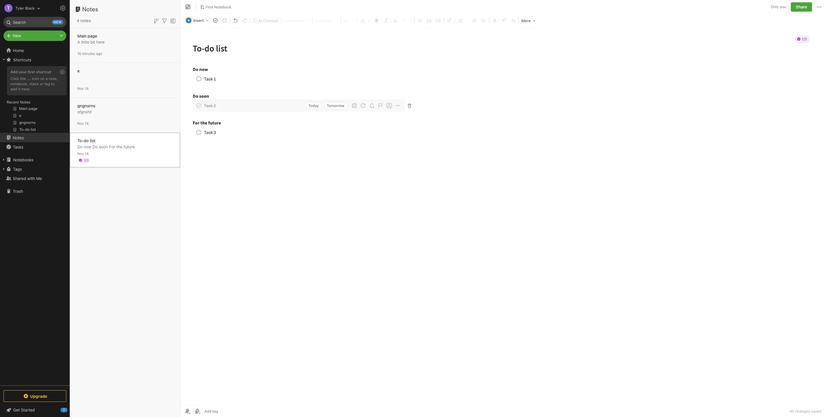 Task type: vqa. For each thing, say whether or not it's contained in the screenshot.
note,
yes



Task type: describe. For each thing, give the bounding box(es) containing it.
started
[[21, 407, 35, 412]]

notes link
[[0, 133, 70, 142]]

Alignment field
[[456, 16, 470, 24]]

black
[[25, 6, 35, 10]]

shared with me
[[13, 176, 42, 181]]

main page
[[77, 33, 97, 38]]

2 nov 14 from the top
[[77, 121, 89, 125]]

heading level image
[[282, 17, 311, 24]]

notes
[[80, 18, 91, 23]]

list
[[90, 138, 96, 143]]

icon
[[32, 76, 39, 81]]

notes inside note list element
[[82, 6, 98, 13]]

font size image
[[342, 17, 356, 24]]

2 nov from the top
[[77, 121, 84, 125]]

tags
[[13, 166, 22, 171]]

your
[[19, 70, 27, 74]]

only
[[771, 4, 779, 9]]

tasks
[[13, 144, 23, 149]]

click to collapse image
[[68, 406, 72, 413]]

click
[[10, 76, 19, 81]]

10 minutes ago
[[77, 51, 102, 56]]

new
[[13, 33, 21, 38]]

a
[[46, 76, 48, 81]]

click the ...
[[10, 76, 31, 81]]

ago
[[96, 51, 102, 56]]

Add filters field
[[161, 17, 168, 24]]

add filters image
[[161, 17, 168, 24]]

get
[[13, 407, 20, 412]]

new
[[54, 20, 62, 24]]

first
[[28, 70, 35, 74]]

get started
[[13, 407, 35, 412]]

More actions field
[[816, 2, 823, 12]]

e
[[77, 68, 80, 73]]

for
[[109, 144, 115, 149]]

Highlight field
[[400, 16, 414, 24]]

all
[[790, 409, 794, 414]]

Account field
[[0, 2, 41, 14]]

1 vertical spatial notes
[[20, 100, 30, 104]]

Help and Learning task checklist field
[[0, 405, 70, 415]]

future
[[124, 144, 135, 149]]

or
[[40, 81, 43, 86]]

Search text field
[[8, 17, 62, 27]]

the inside to-do list do now do soon for the future
[[116, 144, 123, 149]]

home link
[[0, 46, 70, 55]]

task image
[[211, 16, 220, 24]]

first
[[206, 5, 213, 9]]

gngnsrns
[[77, 103, 95, 108]]

all changes saved
[[790, 409, 822, 414]]

do
[[84, 138, 89, 143]]

font family image
[[313, 17, 340, 24]]

2 do from the left
[[93, 144, 98, 149]]

add
[[10, 87, 17, 91]]

more actions image
[[816, 3, 823, 10]]

share button
[[791, 2, 813, 12]]

View options field
[[168, 17, 177, 24]]

note window element
[[181, 0, 826, 417]]

expand notebooks image
[[1, 157, 6, 162]]

to
[[51, 81, 55, 86]]

alignment image
[[456, 17, 470, 24]]

me
[[36, 176, 42, 181]]

1 14 from the top
[[85, 86, 89, 91]]

now
[[84, 144, 91, 149]]

to-
[[77, 138, 84, 143]]

expand tags image
[[1, 167, 6, 171]]

first notebook button
[[198, 3, 234, 11]]

highlight image
[[400, 17, 414, 24]]

share
[[796, 4, 808, 9]]

note,
[[49, 76, 58, 81]]

page
[[88, 33, 97, 38]]

Heading level field
[[282, 16, 312, 24]]

upgrade
[[30, 394, 47, 399]]

add
[[10, 70, 18, 74]]

settings image
[[59, 5, 66, 12]]

tag
[[44, 81, 50, 86]]

add tag image
[[194, 408, 201, 415]]

Font size field
[[342, 16, 356, 24]]



Task type: locate. For each thing, give the bounding box(es) containing it.
1 horizontal spatial do
[[93, 144, 98, 149]]

notebook,
[[10, 81, 28, 86]]

Add tag field
[[204, 409, 247, 414]]

nov 14
[[77, 86, 89, 91], [77, 121, 89, 125], [77, 151, 89, 156]]

Font color field
[[358, 16, 372, 24]]

the
[[20, 76, 26, 81], [116, 144, 123, 149]]

3 nov 14 from the top
[[77, 151, 89, 156]]

nov down sfgnsfd
[[77, 121, 84, 125]]

1 horizontal spatial the
[[116, 144, 123, 149]]

notebooks link
[[0, 155, 70, 164]]

it
[[18, 87, 20, 91]]

2 vertical spatial nov 14
[[77, 151, 89, 156]]

shared with me link
[[0, 174, 70, 183]]

note list element
[[70, 0, 181, 417]]

add your first shortcut
[[10, 70, 51, 74]]

2 vertical spatial notes
[[13, 135, 24, 140]]

notes up notes
[[82, 6, 98, 13]]

stack
[[29, 81, 39, 86]]

2 14 from the top
[[85, 121, 89, 125]]

home
[[13, 48, 24, 53]]

0 vertical spatial notes
[[82, 6, 98, 13]]

shared
[[13, 176, 26, 181]]

...
[[27, 76, 31, 81]]

do down list
[[93, 144, 98, 149]]

4
[[77, 18, 79, 23]]

4 notes
[[77, 18, 91, 23]]

little
[[81, 39, 89, 44]]

add a reminder image
[[184, 408, 191, 415]]

tree
[[0, 46, 70, 385]]

1 vertical spatial 14
[[85, 121, 89, 125]]

undo image
[[231, 16, 240, 24]]

14 up 1/3
[[85, 151, 89, 156]]

trash link
[[0, 186, 70, 196]]

0 vertical spatial the
[[20, 76, 26, 81]]

notes right recent
[[20, 100, 30, 104]]

changes
[[796, 409, 810, 414]]

2 vertical spatial 14
[[85, 151, 89, 156]]

do down to-
[[77, 144, 83, 149]]

Note Editor text field
[[181, 28, 826, 405]]

0 horizontal spatial the
[[20, 76, 26, 81]]

0 vertical spatial nov 14
[[77, 86, 89, 91]]

3 nov from the top
[[77, 151, 84, 156]]

insert
[[193, 18, 204, 23]]

soon
[[99, 144, 108, 149]]

tree containing home
[[0, 46, 70, 385]]

a little bit here
[[77, 39, 105, 44]]

14 up gngnsrns
[[85, 86, 89, 91]]

do
[[77, 144, 83, 149], [93, 144, 98, 149]]

nov down e
[[77, 86, 84, 91]]

1 nov 14 from the top
[[77, 86, 89, 91]]

new button
[[3, 31, 66, 41]]

expand note image
[[185, 3, 192, 10]]

shortcuts button
[[0, 55, 70, 64]]

10
[[77, 51, 81, 56]]

here.
[[21, 87, 30, 91]]

upgrade button
[[3, 390, 66, 402]]

first notebook
[[206, 5, 232, 9]]

main
[[77, 33, 87, 38]]

on
[[40, 76, 45, 81]]

the left ...
[[20, 76, 26, 81]]

nov 14 down sfgnsfd
[[77, 121, 89, 125]]

notes up tasks
[[13, 135, 24, 140]]

1 vertical spatial the
[[116, 144, 123, 149]]

recent notes
[[7, 100, 30, 104]]

with
[[27, 176, 35, 181]]

tags button
[[0, 164, 70, 174]]

font color image
[[358, 17, 372, 24]]

shortcut
[[36, 70, 51, 74]]

here
[[96, 39, 105, 44]]

3 14 from the top
[[85, 151, 89, 156]]

more
[[522, 18, 531, 23]]

saved
[[811, 409, 822, 414]]

14 down sfgnsfd
[[85, 121, 89, 125]]

sfgnsfd
[[77, 109, 91, 114]]

1 do from the left
[[77, 144, 83, 149]]

Font family field
[[313, 16, 340, 24]]

0 horizontal spatial do
[[77, 144, 83, 149]]

you
[[780, 4, 787, 9]]

minutes
[[82, 51, 95, 56]]

1 vertical spatial nov
[[77, 121, 84, 125]]

new search field
[[8, 17, 63, 27]]

group containing add your first shortcut
[[0, 64, 70, 135]]

notebooks
[[13, 157, 33, 162]]

notebook
[[214, 5, 232, 9]]

nov 14 up 1/3
[[77, 151, 89, 156]]

More field
[[520, 16, 538, 25]]

tyler
[[15, 6, 24, 10]]

nov 14 up gngnsrns
[[77, 86, 89, 91]]

icon on a note, notebook, stack or tag to add it here.
[[10, 76, 58, 91]]

14
[[85, 86, 89, 91], [85, 121, 89, 125], [85, 151, 89, 156]]

tasks button
[[0, 142, 70, 152]]

shortcuts
[[13, 57, 31, 62]]

1 nov from the top
[[77, 86, 84, 91]]

trash
[[13, 189, 23, 194]]

the right for
[[116, 144, 123, 149]]

a
[[77, 39, 80, 44]]

7
[[63, 408, 65, 412]]

only you
[[771, 4, 787, 9]]

to-do list do now do soon for the future
[[77, 138, 135, 149]]

0 vertical spatial nov
[[77, 86, 84, 91]]

tyler black
[[15, 6, 35, 10]]

nov up 1/3
[[77, 151, 84, 156]]

Insert field
[[184, 16, 211, 24]]

nov
[[77, 86, 84, 91], [77, 121, 84, 125], [77, 151, 84, 156]]

recent
[[7, 100, 19, 104]]

group
[[0, 64, 70, 135]]

bit
[[90, 39, 95, 44]]

Sort options field
[[153, 17, 160, 24]]

1/3
[[84, 158, 89, 162]]

2 vertical spatial nov
[[77, 151, 84, 156]]

0 vertical spatial 14
[[85, 86, 89, 91]]

1 vertical spatial nov 14
[[77, 121, 89, 125]]



